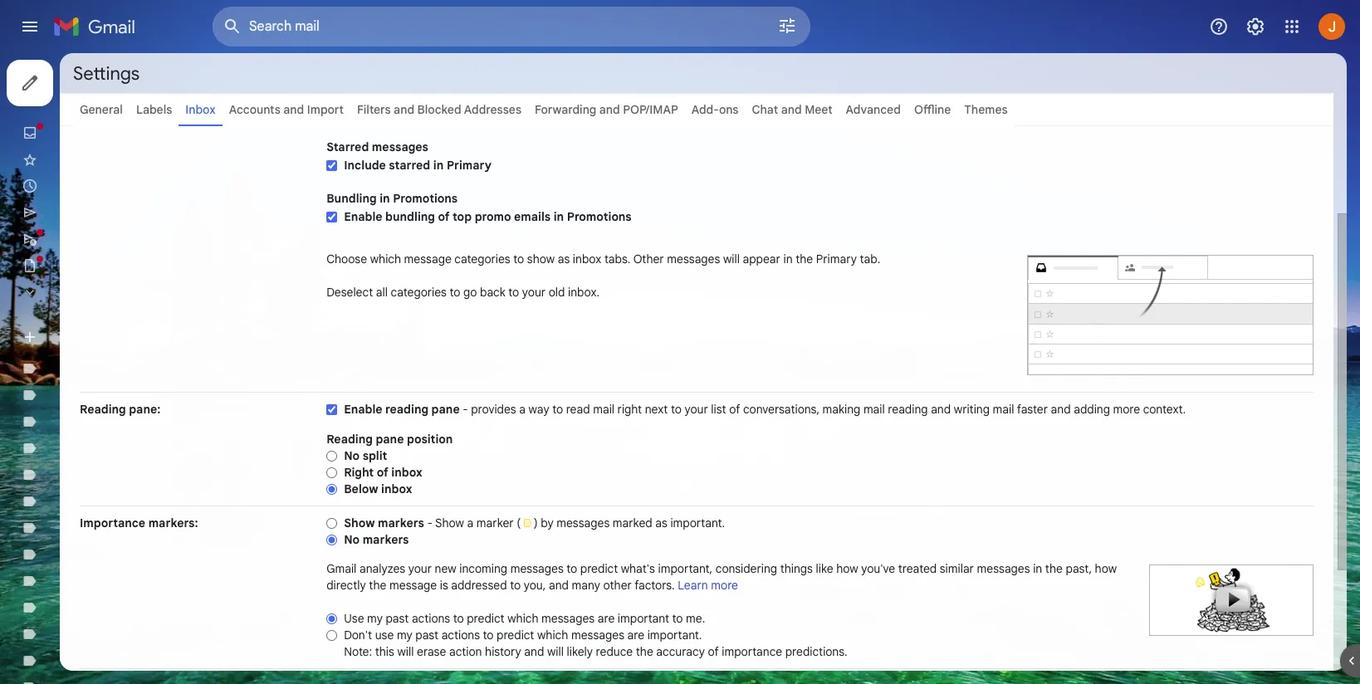 Task type: locate. For each thing, give the bounding box(es) containing it.
important. up important,
[[671, 516, 725, 531]]

of right accuracy
[[708, 645, 719, 660]]

conversations,
[[743, 402, 820, 417]]

chat
[[752, 102, 778, 117]]

as right show
[[558, 252, 570, 267]]

to
[[514, 252, 524, 267], [450, 285, 461, 300], [509, 285, 519, 300], [553, 402, 563, 417], [671, 402, 682, 417], [567, 562, 578, 576], [510, 578, 521, 593], [453, 611, 464, 626], [672, 611, 683, 626], [483, 628, 494, 643]]

1 vertical spatial my
[[397, 628, 413, 643]]

0 vertical spatial predict
[[580, 562, 618, 576]]

2 vertical spatial your
[[408, 562, 432, 576]]

1 horizontal spatial categories
[[455, 252, 511, 267]]

a left 'marker'
[[467, 516, 474, 531]]

0 horizontal spatial primary
[[447, 158, 492, 173]]

2 how from the left
[[1095, 562, 1117, 576]]

1 vertical spatial pane
[[376, 432, 404, 447]]

is
[[440, 578, 448, 593]]

of
[[438, 209, 450, 224], [729, 402, 740, 417], [377, 465, 389, 480], [708, 645, 719, 660]]

message inside gmail analyzes your new incoming messages to predict what's important, considering things like how you've treated similar messages in the past, how directly the message is addressed to you, and many other factors.
[[390, 578, 437, 593]]

0 horizontal spatial more
[[711, 578, 738, 593]]

and right you,
[[549, 578, 569, 593]]

past up use
[[386, 611, 409, 626]]

2 vertical spatial predict
[[497, 628, 534, 643]]

importance markers:
[[80, 516, 198, 531]]

this
[[375, 645, 394, 660]]

1 enable from the top
[[344, 209, 383, 224]]

1 horizontal spatial my
[[397, 628, 413, 643]]

similar
[[940, 562, 974, 576]]

1 horizontal spatial are
[[628, 628, 645, 643]]

0 vertical spatial a
[[519, 402, 526, 417]]

and left the import
[[284, 102, 304, 117]]

1 horizontal spatial reading
[[327, 432, 373, 447]]

promotions up bundling
[[393, 191, 458, 206]]

1 how from the left
[[837, 562, 859, 576]]

promo
[[475, 209, 511, 224]]

inbox up below inbox
[[391, 465, 423, 480]]

important. inside don't use my past actions to predict which messages are important. note: this will erase action history and will likely reduce the accuracy of importance predictions.
[[648, 628, 702, 643]]

analyzes
[[360, 562, 406, 576]]

main menu image
[[20, 17, 40, 37]]

inbox left tabs.
[[573, 252, 602, 267]]

1 vertical spatial promotions
[[567, 209, 632, 224]]

1 horizontal spatial a
[[519, 402, 526, 417]]

1 horizontal spatial how
[[1095, 562, 1117, 576]]

0 horizontal spatial categories
[[391, 285, 447, 300]]

way
[[529, 402, 550, 417]]

1 vertical spatial categories
[[391, 285, 447, 300]]

Enable bundling of top promo emails in Promotions checkbox
[[327, 211, 337, 223]]

1 horizontal spatial show
[[435, 516, 464, 531]]

list
[[711, 402, 726, 417]]

actions up action
[[442, 628, 480, 643]]

gmail analyzes your new incoming messages to predict what's important, considering things like how you've treated similar messages in the past, how directly the message is addressed to you, and many other factors.
[[327, 562, 1117, 593]]

important.
[[671, 516, 725, 531], [648, 628, 702, 643]]

None radio
[[327, 517, 337, 530]]

provides
[[471, 402, 516, 417]]

0 vertical spatial as
[[558, 252, 570, 267]]

promotions
[[393, 191, 458, 206], [567, 209, 632, 224]]

starred
[[389, 158, 430, 173]]

1 vertical spatial your
[[685, 402, 708, 417]]

1 vertical spatial no
[[344, 532, 360, 547]]

new
[[435, 562, 457, 576]]

factors.
[[635, 578, 675, 593]]

addressed
[[451, 578, 507, 593]]

to inside don't use my past actions to predict which messages are important. note: this will erase action history and will likely reduce the accuracy of importance predictions.
[[483, 628, 494, 643]]

2 no from the top
[[344, 532, 360, 547]]

show up no markers
[[344, 516, 375, 531]]

and right filters
[[394, 102, 415, 117]]

to right the next
[[671, 402, 682, 417]]

advanced link
[[846, 102, 901, 117]]

1 vertical spatial primary
[[816, 252, 857, 267]]

0 horizontal spatial a
[[467, 516, 474, 531]]

0 horizontal spatial -
[[427, 516, 433, 531]]

to right way
[[553, 402, 563, 417]]

are down important
[[628, 628, 645, 643]]

1 vertical spatial are
[[628, 628, 645, 643]]

to up history
[[483, 628, 494, 643]]

markers up analyzes on the bottom of the page
[[363, 532, 409, 547]]

add-
[[692, 102, 719, 117]]

predict down use my past actions to predict which messages are important to me.
[[497, 628, 534, 643]]

0 horizontal spatial will
[[397, 645, 414, 660]]

enable down bundling on the left of the page
[[344, 209, 383, 224]]

settings
[[73, 62, 140, 84]]

0 vertical spatial categories
[[455, 252, 511, 267]]

enable for enable bundling of top promo emails in promotions
[[344, 209, 383, 224]]

1 horizontal spatial mail
[[864, 402, 885, 417]]

of right list
[[729, 402, 740, 417]]

1 horizontal spatial promotions
[[567, 209, 632, 224]]

deselect
[[327, 285, 373, 300]]

of left top
[[438, 209, 450, 224]]

0 vertical spatial reading
[[80, 402, 126, 417]]

in inside gmail analyzes your new incoming messages to predict what's important, considering things like how you've treated similar messages in the past, how directly the message is addressed to you, and many other factors.
[[1033, 562, 1043, 576]]

inbox
[[573, 252, 602, 267], [391, 465, 423, 480], [381, 482, 412, 497]]

more down 'considering'
[[711, 578, 738, 593]]

will left appear
[[723, 252, 740, 267]]

to left you,
[[510, 578, 521, 593]]

in left past,
[[1033, 562, 1043, 576]]

to right back in the left top of the page
[[509, 285, 519, 300]]

message down bundling
[[404, 252, 452, 267]]

2 horizontal spatial your
[[685, 402, 708, 417]]

mail left faster
[[993, 402, 1015, 417]]

1 vertical spatial actions
[[442, 628, 480, 643]]

2 show from the left
[[435, 516, 464, 531]]

themes
[[965, 102, 1008, 117]]

will left likely
[[547, 645, 564, 660]]

messages inside don't use my past actions to predict which messages are important. note: this will erase action history and will likely reduce the accuracy of importance predictions.
[[571, 628, 625, 643]]

promotions up the choose which message categories to show as inbox tabs. other messages will appear in the primary tab.
[[567, 209, 632, 224]]

0 vertical spatial more
[[1114, 402, 1141, 417]]

reduce
[[596, 645, 633, 660]]

which down you,
[[508, 611, 539, 626]]

mail
[[593, 402, 615, 417], [864, 402, 885, 417], [993, 402, 1015, 417]]

0 horizontal spatial reading
[[385, 402, 429, 417]]

important. up accuracy
[[648, 628, 702, 643]]

0 vertical spatial pane
[[432, 402, 460, 417]]

which up all at left top
[[370, 252, 401, 267]]

enable for enable reading pane - provides a way to read mail right next to your list of conversations, making mail reading and writing mail faster and adding more context.
[[344, 402, 383, 417]]

of inside don't use my past actions to predict which messages are important. note: this will erase action history and will likely reduce the accuracy of importance predictions.
[[708, 645, 719, 660]]

past up erase
[[416, 628, 439, 643]]

0 vertical spatial past
[[386, 611, 409, 626]]

1 horizontal spatial pane
[[432, 402, 460, 417]]

1 mail from the left
[[593, 402, 615, 417]]

the right reduce
[[636, 645, 654, 660]]

0 vertical spatial actions
[[412, 611, 450, 626]]

mail right read
[[593, 402, 615, 417]]

2 horizontal spatial will
[[723, 252, 740, 267]]

are up don't use my past actions to predict which messages are important. note: this will erase action history and will likely reduce the accuracy of importance predictions.
[[598, 611, 615, 626]]

messages up reduce
[[571, 628, 625, 643]]

a
[[519, 402, 526, 417], [467, 516, 474, 531]]

1 horizontal spatial as
[[656, 516, 668, 531]]

erase
[[417, 645, 446, 660]]

in right appear
[[784, 252, 793, 267]]

0 vertical spatial promotions
[[393, 191, 458, 206]]

1 no from the top
[[344, 449, 360, 464]]

me.
[[686, 611, 705, 626]]

0 horizontal spatial mail
[[593, 402, 615, 417]]

) by messages marked as important.
[[534, 516, 725, 531]]

2 enable from the top
[[344, 402, 383, 417]]

go
[[464, 285, 477, 300]]

offline
[[914, 102, 951, 117]]

1 vertical spatial as
[[656, 516, 668, 531]]

0 horizontal spatial how
[[837, 562, 859, 576]]

0 vertical spatial no
[[344, 449, 360, 464]]

import
[[307, 102, 344, 117]]

in right emails
[[554, 209, 564, 224]]

1 vertical spatial reading
[[327, 432, 373, 447]]

1 vertical spatial markers
[[363, 532, 409, 547]]

(
[[517, 516, 521, 531]]

inbox down right of inbox
[[381, 482, 412, 497]]

show left 'marker'
[[435, 516, 464, 531]]

0 horizontal spatial reading
[[80, 402, 126, 417]]

more right adding
[[1114, 402, 1141, 417]]

as right marked
[[656, 516, 668, 531]]

and inside gmail analyzes your new incoming messages to predict what's important, considering things like how you've treated similar messages in the past, how directly the message is addressed to you, and many other factors.
[[549, 578, 569, 593]]

1 horizontal spatial -
[[463, 402, 468, 417]]

0 horizontal spatial as
[[558, 252, 570, 267]]

no
[[344, 449, 360, 464], [344, 532, 360, 547]]

in right starred
[[433, 158, 444, 173]]

0 vertical spatial your
[[522, 285, 546, 300]]

1 vertical spatial past
[[416, 628, 439, 643]]

pane
[[432, 402, 460, 417], [376, 432, 404, 447]]

message left is
[[390, 578, 437, 593]]

primary up top
[[447, 158, 492, 173]]

0 vertical spatial my
[[367, 611, 383, 626]]

1 vertical spatial predict
[[467, 611, 505, 626]]

next
[[645, 402, 668, 417]]

0 vertical spatial enable
[[344, 209, 383, 224]]

predict down addressed
[[467, 611, 505, 626]]

1 vertical spatial a
[[467, 516, 474, 531]]

1 vertical spatial important.
[[648, 628, 702, 643]]

actions inside don't use my past actions to predict which messages are important. note: this will erase action history and will likely reduce the accuracy of importance predictions.
[[442, 628, 480, 643]]

messages right the other
[[667, 252, 720, 267]]

which
[[370, 252, 401, 267], [508, 611, 539, 626], [537, 628, 568, 643]]

directly
[[327, 578, 366, 593]]

include
[[344, 158, 386, 173]]

reading pane:
[[80, 402, 161, 417]]

1 vertical spatial which
[[508, 611, 539, 626]]

2 vertical spatial inbox
[[381, 482, 412, 497]]

1 vertical spatial message
[[390, 578, 437, 593]]

how right like
[[837, 562, 859, 576]]

my up use
[[367, 611, 383, 626]]

marked
[[613, 516, 653, 531]]

of up below inbox
[[377, 465, 389, 480]]

are
[[598, 611, 615, 626], [628, 628, 645, 643]]

categories right all at left top
[[391, 285, 447, 300]]

1 horizontal spatial reading
[[888, 402, 928, 417]]

tab.
[[860, 252, 881, 267]]

don't
[[344, 628, 372, 643]]

1 horizontal spatial primary
[[816, 252, 857, 267]]

mail right making
[[864, 402, 885, 417]]

gmail
[[327, 562, 357, 576]]

past
[[386, 611, 409, 626], [416, 628, 439, 643]]

1 horizontal spatial past
[[416, 628, 439, 643]]

pop/imap
[[623, 102, 678, 117]]

1 horizontal spatial your
[[522, 285, 546, 300]]

0 vertical spatial primary
[[447, 158, 492, 173]]

how right past,
[[1095, 562, 1117, 576]]

other
[[634, 252, 664, 267]]

show
[[344, 516, 375, 531], [435, 516, 464, 531]]

None checkbox
[[327, 404, 337, 416]]

no up right
[[344, 449, 360, 464]]

your inside gmail analyzes your new incoming messages to predict what's important, considering things like how you've treated similar messages in the past, how directly the message is addressed to you, and many other factors.
[[408, 562, 432, 576]]

no right no markers 'radio'
[[344, 532, 360, 547]]

0 horizontal spatial are
[[598, 611, 615, 626]]

markers up no markers
[[378, 516, 424, 531]]

reading left pane:
[[80, 402, 126, 417]]

reading up no split on the bottom of page
[[327, 432, 373, 447]]

reading for reading pane:
[[80, 402, 126, 417]]

your left the 'new'
[[408, 562, 432, 576]]

my right use
[[397, 628, 413, 643]]

navigation
[[0, 53, 199, 684]]

history
[[485, 645, 521, 660]]

old
[[549, 285, 565, 300]]

predict up many
[[580, 562, 618, 576]]

0 vertical spatial markers
[[378, 516, 424, 531]]

0 horizontal spatial my
[[367, 611, 383, 626]]

0 horizontal spatial your
[[408, 562, 432, 576]]

what's
[[621, 562, 655, 576]]

None search field
[[213, 7, 811, 47]]

meet
[[805, 102, 833, 117]]

your left list
[[685, 402, 708, 417]]

pane up position
[[432, 402, 460, 417]]

reading left "writing"
[[888, 402, 928, 417]]

enable up reading pane position
[[344, 402, 383, 417]]

will right this
[[397, 645, 414, 660]]

use
[[344, 611, 364, 626]]

1 vertical spatial enable
[[344, 402, 383, 417]]

pane up the split
[[376, 432, 404, 447]]

1 vertical spatial more
[[711, 578, 738, 593]]

which up likely
[[537, 628, 568, 643]]

below inbox
[[344, 482, 412, 497]]

None radio
[[327, 629, 337, 642]]

read
[[566, 402, 590, 417]]

your left 'old'
[[522, 285, 546, 300]]

1 show from the left
[[344, 516, 375, 531]]

a left way
[[519, 402, 526, 417]]

Include starred in Primary checkbox
[[327, 159, 337, 172]]

reading up reading pane position
[[385, 402, 429, 417]]

0 horizontal spatial pane
[[376, 432, 404, 447]]

0 horizontal spatial past
[[386, 611, 409, 626]]

actions up erase
[[412, 611, 450, 626]]

)
[[534, 516, 538, 531]]

2 vertical spatial which
[[537, 628, 568, 643]]

categories up back in the left top of the page
[[455, 252, 511, 267]]

Right of inbox radio
[[327, 467, 337, 479]]

and right history
[[524, 645, 544, 660]]

inbox
[[185, 102, 216, 117]]

0 horizontal spatial show
[[344, 516, 375, 531]]

primary left tab.
[[816, 252, 857, 267]]

likely
[[567, 645, 593, 660]]

blocked
[[418, 102, 462, 117]]

bundling
[[327, 191, 377, 206]]

2 horizontal spatial mail
[[993, 402, 1015, 417]]

split
[[363, 449, 387, 464]]

primary
[[447, 158, 492, 173], [816, 252, 857, 267]]

1 vertical spatial -
[[427, 516, 433, 531]]

0 vertical spatial which
[[370, 252, 401, 267]]

enable reading pane - provides a way to read mail right next to your list of conversations, making mail reading and writing mail faster and adding more context.
[[344, 402, 1186, 417]]



Task type: describe. For each thing, give the bounding box(es) containing it.
and left "writing"
[[931, 402, 951, 417]]

enable bundling of top promo emails in promotions
[[344, 209, 632, 224]]

filters
[[357, 102, 391, 117]]

inbox link
[[185, 102, 216, 117]]

to left show
[[514, 252, 524, 267]]

show markers - show a marker (
[[344, 516, 524, 531]]

addresses
[[464, 102, 522, 117]]

things
[[781, 562, 813, 576]]

1 reading from the left
[[385, 402, 429, 417]]

you,
[[524, 578, 546, 593]]

and right chat
[[781, 102, 802, 117]]

importance
[[722, 645, 783, 660]]

the inside don't use my past actions to predict which messages are important. note: this will erase action history and will likely reduce the accuracy of importance predictions.
[[636, 645, 654, 660]]

link to an instructional video for priority inbox image
[[1150, 565, 1314, 636]]

below
[[344, 482, 378, 497]]

like
[[816, 562, 834, 576]]

action
[[449, 645, 482, 660]]

my inside don't use my past actions to predict which messages are important. note: this will erase action history and will likely reduce the accuracy of importance predictions.
[[397, 628, 413, 643]]

back
[[480, 285, 506, 300]]

1 horizontal spatial more
[[1114, 402, 1141, 417]]

support image
[[1209, 17, 1229, 37]]

many
[[572, 578, 600, 593]]

chat and meet link
[[752, 102, 833, 117]]

settings image
[[1246, 17, 1266, 37]]

2 reading from the left
[[888, 402, 928, 417]]

other
[[603, 578, 632, 593]]

inbox.
[[568, 285, 600, 300]]

past inside don't use my past actions to predict which messages are important. note: this will erase action history and will likely reduce the accuracy of importance predictions.
[[416, 628, 439, 643]]

choose
[[327, 252, 367, 267]]

writing
[[954, 402, 990, 417]]

labels link
[[136, 102, 172, 117]]

use
[[375, 628, 394, 643]]

context.
[[1144, 402, 1186, 417]]

Use my past actions to predict which messages are important to me. radio
[[327, 613, 337, 625]]

starred
[[327, 140, 369, 155]]

note:
[[344, 645, 372, 660]]

the right appear
[[796, 252, 813, 267]]

adding
[[1074, 402, 1111, 417]]

incoming
[[460, 562, 508, 576]]

messages right by
[[557, 516, 610, 531]]

0 vertical spatial message
[[404, 252, 452, 267]]

gmail image
[[53, 10, 144, 43]]

right
[[618, 402, 642, 417]]

to left go
[[450, 285, 461, 300]]

learn more link
[[678, 578, 738, 593]]

faster
[[1017, 402, 1048, 417]]

no markers
[[344, 532, 409, 547]]

use my past actions to predict which messages are important to me.
[[344, 611, 705, 626]]

messages up likely
[[542, 611, 595, 626]]

predict inside don't use my past actions to predict which messages are important. note: this will erase action history and will likely reduce the accuracy of importance predictions.
[[497, 628, 534, 643]]

advanced search options image
[[771, 9, 804, 42]]

top
[[453, 209, 472, 224]]

important
[[618, 611, 669, 626]]

to left me.
[[672, 611, 683, 626]]

Below inbox radio
[[327, 483, 337, 496]]

accounts
[[229, 102, 281, 117]]

3 mail from the left
[[993, 402, 1015, 417]]

marker
[[477, 516, 514, 531]]

treated
[[899, 562, 937, 576]]

don't use my past actions to predict which messages are important. note: this will erase action history and will likely reduce the accuracy of importance predictions.
[[344, 628, 848, 660]]

deselect all categories to go back to your old inbox.
[[327, 285, 600, 300]]

0 vertical spatial -
[[463, 402, 468, 417]]

choose which message categories to show as inbox tabs. other messages will appear in the primary tab.
[[327, 252, 881, 267]]

messages right similar
[[977, 562, 1031, 576]]

position
[[407, 432, 453, 447]]

bundling in promotions
[[327, 191, 458, 206]]

pane:
[[129, 402, 161, 417]]

tabs.
[[605, 252, 631, 267]]

labels
[[136, 102, 172, 117]]

search mail image
[[218, 12, 248, 42]]

markers for show
[[378, 516, 424, 531]]

1 horizontal spatial will
[[547, 645, 564, 660]]

bundling
[[385, 209, 435, 224]]

which inside don't use my past actions to predict which messages are important. note: this will erase action history and will likely reduce the accuracy of importance predictions.
[[537, 628, 568, 643]]

forwarding and pop/imap link
[[535, 102, 678, 117]]

predictions.
[[786, 645, 848, 660]]

accounts and import link
[[229, 102, 344, 117]]

themes link
[[965, 102, 1008, 117]]

to up action
[[453, 611, 464, 626]]

show
[[527, 252, 555, 267]]

right
[[344, 465, 374, 480]]

reading pane position
[[327, 432, 453, 447]]

and right faster
[[1051, 402, 1071, 417]]

filters and blocked addresses link
[[357, 102, 522, 117]]

markers for no
[[363, 532, 409, 547]]

2 mail from the left
[[864, 402, 885, 417]]

0 vertical spatial important.
[[671, 516, 725, 531]]

filters and blocked addresses
[[357, 102, 522, 117]]

no for no split
[[344, 449, 360, 464]]

the left past,
[[1046, 562, 1063, 576]]

No markers radio
[[327, 534, 337, 546]]

important,
[[658, 562, 713, 576]]

and inside don't use my past actions to predict which messages are important. note: this will erase action history and will likely reduce the accuracy of importance predictions.
[[524, 645, 544, 660]]

messages up you,
[[511, 562, 564, 576]]

predict inside gmail analyzes your new incoming messages to predict what's important, considering things like how you've treated similar messages in the past, how directly the message is addressed to you, and many other factors.
[[580, 562, 618, 576]]

to up many
[[567, 562, 578, 576]]

1 vertical spatial inbox
[[391, 465, 423, 480]]

Search mail text field
[[249, 18, 731, 35]]

forwarding and pop/imap
[[535, 102, 678, 117]]

add-ons link
[[692, 102, 739, 117]]

0 vertical spatial inbox
[[573, 252, 602, 267]]

the down analyzes on the bottom of the page
[[369, 578, 387, 593]]

in up bundling
[[380, 191, 390, 206]]

appear
[[743, 252, 781, 267]]

advanced
[[846, 102, 901, 117]]

emails
[[514, 209, 551, 224]]

include starred in primary
[[344, 158, 492, 173]]

0 horizontal spatial promotions
[[393, 191, 458, 206]]

considering
[[716, 562, 778, 576]]

0 vertical spatial are
[[598, 611, 615, 626]]

and left pop/imap
[[600, 102, 620, 117]]

reading for reading pane position
[[327, 432, 373, 447]]

no for no markers
[[344, 532, 360, 547]]

right of inbox
[[344, 465, 423, 480]]

forwarding
[[535, 102, 597, 117]]

markers:
[[148, 516, 198, 531]]

starred messages
[[327, 140, 429, 155]]

messages up starred
[[372, 140, 429, 155]]

No split radio
[[327, 450, 337, 463]]

add-ons
[[692, 102, 739, 117]]

offline link
[[914, 102, 951, 117]]

accounts and import
[[229, 102, 344, 117]]

learn
[[678, 578, 708, 593]]

chat and meet
[[752, 102, 833, 117]]

are inside don't use my past actions to predict which messages are important. note: this will erase action history and will likely reduce the accuracy of importance predictions.
[[628, 628, 645, 643]]



Task type: vqa. For each thing, say whether or not it's contained in the screenshot.
11:30
no



